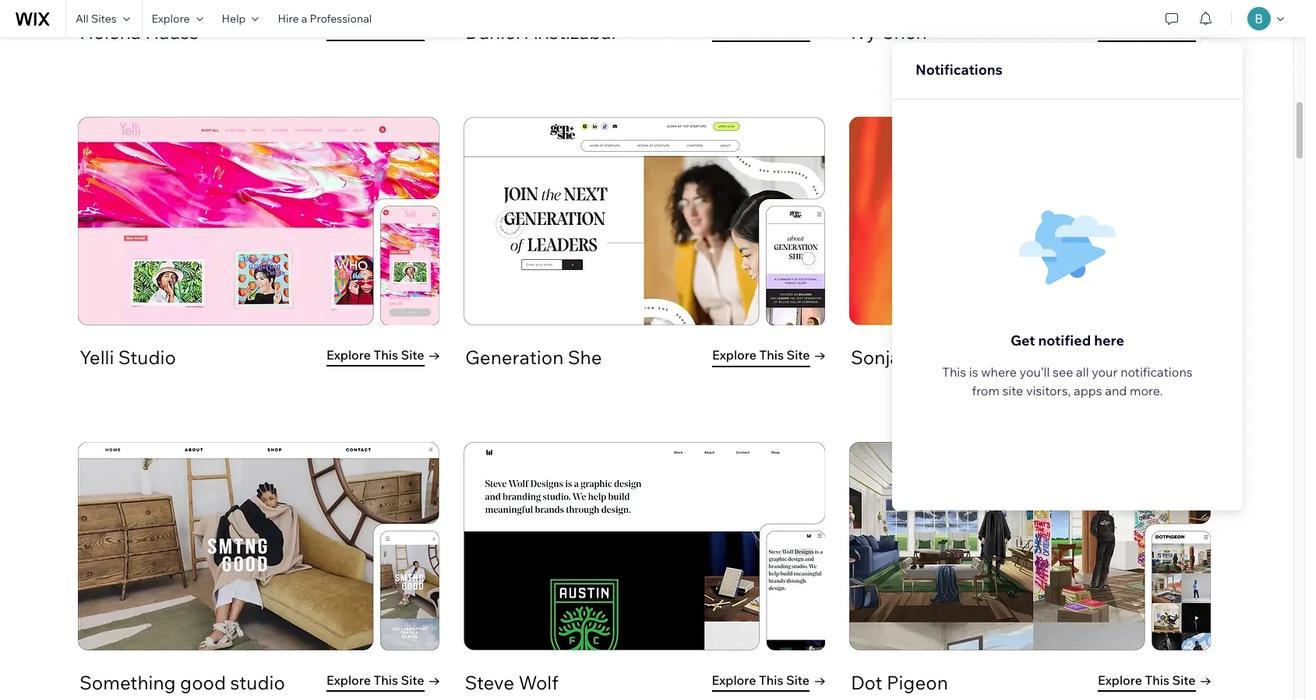 Task type: vqa. For each thing, say whether or not it's contained in the screenshot.
where
yes



Task type: locate. For each thing, give the bounding box(es) containing it.
visitors,
[[1026, 383, 1071, 399]]

here
[[1094, 332, 1124, 350]]

apps
[[1074, 383, 1102, 399]]

notifications
[[1120, 365, 1193, 380]]

get notified here
[[1010, 332, 1124, 350]]

where
[[981, 365, 1017, 380]]

this is where you'll see all your notifications from site visitors, apps and more.
[[942, 365, 1193, 399]]

this
[[942, 365, 966, 380]]

help button
[[212, 0, 268, 37]]

is
[[969, 365, 978, 380]]

hire a professional link
[[268, 0, 381, 37]]

all
[[1076, 365, 1089, 380]]

help
[[222, 12, 246, 26]]

get
[[1010, 332, 1035, 350]]

hire a professional
[[278, 12, 372, 26]]

notified
[[1038, 332, 1091, 350]]

your
[[1092, 365, 1118, 380]]

more.
[[1130, 383, 1163, 399]]

site
[[1002, 383, 1023, 399]]

all sites
[[76, 12, 117, 26]]



Task type: describe. For each thing, give the bounding box(es) containing it.
you'll
[[1020, 365, 1050, 380]]

hire
[[278, 12, 299, 26]]

professional
[[310, 12, 372, 26]]

a
[[301, 12, 307, 26]]

explore
[[152, 12, 190, 26]]

and
[[1105, 383, 1127, 399]]

notifications
[[915, 61, 1003, 79]]

see
[[1053, 365, 1073, 380]]

from
[[972, 383, 1000, 399]]

sites
[[91, 12, 117, 26]]

all
[[76, 12, 89, 26]]



